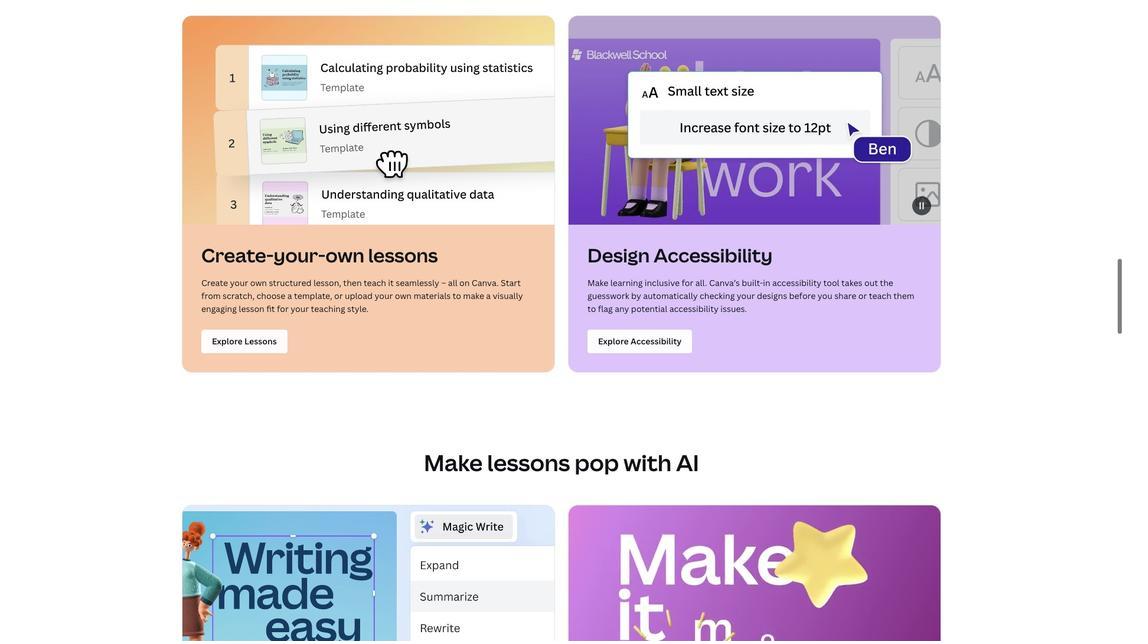 Task type: describe. For each thing, give the bounding box(es) containing it.
make learning inclusive for all. canva's built-in accessibility tool takes out the guesswork by automatically checking your designs before you share or teach them to flag any potential accessibility issues.
[[587, 277, 914, 314]]

it
[[388, 277, 394, 288]]

own for your-
[[325, 242, 364, 268]]

checking
[[700, 290, 735, 301]]

out
[[864, 277, 878, 288]]

seamlessly
[[396, 277, 439, 288]]

the
[[880, 277, 893, 288]]

1 vertical spatial accessibility
[[669, 303, 718, 314]]

2 a from the left
[[486, 290, 491, 301]]

design accessibility
[[587, 242, 773, 268]]

1 a from the left
[[287, 290, 292, 301]]

engaging
[[201, 303, 237, 314]]

in
[[763, 277, 770, 288]]

takes
[[841, 277, 862, 288]]

0 horizontal spatial lessons
[[368, 242, 438, 268]]

all.
[[695, 277, 707, 288]]

for inside make learning inclusive for all. canva's built-in accessibility tool takes out the guesswork by automatically checking your designs before you share or teach them to flag any potential accessibility issues.
[[682, 277, 693, 288]]

your up scratch,
[[230, 277, 248, 288]]

with
[[623, 447, 671, 478]]

before
[[789, 290, 816, 301]]

scratch,
[[223, 290, 255, 301]]

or inside make learning inclusive for all. canva's built-in accessibility tool takes out the guesswork by automatically checking your designs before you share or teach them to flag any potential accessibility issues.
[[858, 290, 867, 301]]

then
[[343, 277, 362, 288]]

lesson
[[239, 303, 264, 314]]

0 vertical spatial accessibility
[[772, 277, 821, 288]]

accessibility
[[654, 242, 773, 268]]

them
[[893, 290, 914, 301]]

canva.
[[472, 277, 499, 288]]

by
[[631, 290, 641, 301]]

your down it
[[375, 290, 393, 301]]

for inside create your own structured lesson, then teach it seamlessly – all on canva. start from scratch, choose a template, or upload your own materials to make a visually engaging lesson fit for your teaching style.
[[277, 303, 289, 314]]

visually
[[493, 290, 523, 301]]

structured
[[269, 277, 311, 288]]

teaching
[[311, 303, 345, 314]]

make
[[463, 290, 484, 301]]

flag
[[598, 303, 613, 314]]

teach inside create your own structured lesson, then teach it seamlessly – all on canva. start from scratch, choose a template, or upload your own materials to make a visually engaging lesson fit for your teaching style.
[[364, 277, 386, 288]]

issues.
[[720, 303, 747, 314]]

or inside create your own structured lesson, then teach it seamlessly – all on canva. start from scratch, choose a template, or upload your own materials to make a visually engaging lesson fit for your teaching style.
[[334, 290, 343, 301]]

2 vertical spatial own
[[395, 290, 412, 301]]

make lessons pop with ai
[[424, 447, 699, 478]]

own for your
[[250, 277, 267, 288]]

designs
[[757, 290, 787, 301]]

fit
[[266, 303, 275, 314]]

to inside make learning inclusive for all. canva's built-in accessibility tool takes out the guesswork by automatically checking your designs before you share or teach them to flag any potential accessibility issues.
[[587, 303, 596, 314]]

potential
[[631, 303, 667, 314]]

on
[[459, 277, 470, 288]]

choose
[[257, 290, 285, 301]]



Task type: vqa. For each thing, say whether or not it's contained in the screenshot.
Hide image
no



Task type: locate. For each thing, give the bounding box(es) containing it.
1 horizontal spatial or
[[858, 290, 867, 301]]

1 vertical spatial own
[[250, 277, 267, 288]]

your-
[[274, 242, 325, 268]]

0 horizontal spatial to
[[453, 290, 461, 301]]

0 horizontal spatial a
[[287, 290, 292, 301]]

start
[[501, 277, 521, 288]]

lessons
[[368, 242, 438, 268], [487, 447, 570, 478]]

own down seamlessly
[[395, 290, 412, 301]]

accessibility down checking
[[669, 303, 718, 314]]

create
[[201, 277, 228, 288]]

create-
[[201, 242, 274, 268]]

accessibility up before
[[772, 277, 821, 288]]

2 horizontal spatial own
[[395, 290, 412, 301]]

to down all
[[453, 290, 461, 301]]

0 vertical spatial own
[[325, 242, 364, 268]]

1 horizontal spatial make
[[587, 277, 608, 288]]

your inside make learning inclusive for all. canva's built-in accessibility tool takes out the guesswork by automatically checking your designs before you share or teach them to flag any potential accessibility issues.
[[737, 290, 755, 301]]

0 horizontal spatial make
[[424, 447, 483, 478]]

automatically
[[643, 290, 698, 301]]

learning
[[610, 277, 643, 288]]

0 vertical spatial to
[[453, 290, 461, 301]]

or up the teaching
[[334, 290, 343, 301]]

1 vertical spatial for
[[277, 303, 289, 314]]

0 vertical spatial for
[[682, 277, 693, 288]]

2 or from the left
[[858, 290, 867, 301]]

make for make learning inclusive for all. canva's built-in accessibility tool takes out the guesswork by automatically checking your designs before you share or teach them to flag any potential accessibility issues.
[[587, 277, 608, 288]]

create-your-own lessons
[[201, 242, 438, 268]]

design
[[587, 242, 650, 268]]

make for make lessons pop with ai
[[424, 447, 483, 478]]

canva's
[[709, 277, 740, 288]]

–
[[441, 277, 446, 288]]

1 horizontal spatial own
[[325, 242, 364, 268]]

1 or from the left
[[334, 290, 343, 301]]

lesson,
[[313, 277, 341, 288]]

from
[[201, 290, 221, 301]]

1 horizontal spatial accessibility
[[772, 277, 821, 288]]

your down built-
[[737, 290, 755, 301]]

to inside create your own structured lesson, then teach it seamlessly – all on canva. start from scratch, choose a template, or upload your own materials to make a visually engaging lesson fit for your teaching style.
[[453, 290, 461, 301]]

0 horizontal spatial for
[[277, 303, 289, 314]]

a down canva.
[[486, 290, 491, 301]]

for right fit
[[277, 303, 289, 314]]

template,
[[294, 290, 332, 301]]

1 horizontal spatial for
[[682, 277, 693, 288]]

for
[[682, 277, 693, 288], [277, 303, 289, 314]]

1 vertical spatial teach
[[869, 290, 891, 301]]

make inside make learning inclusive for all. canva's built-in accessibility tool takes out the guesswork by automatically checking your designs before you share or teach them to flag any potential accessibility issues.
[[587, 277, 608, 288]]

all
[[448, 277, 457, 288]]

a down structured
[[287, 290, 292, 301]]

make
[[587, 277, 608, 288], [424, 447, 483, 478]]

to left flag
[[587, 303, 596, 314]]

or down out
[[858, 290, 867, 301]]

0 horizontal spatial own
[[250, 277, 267, 288]]

0 horizontal spatial teach
[[364, 277, 386, 288]]

you
[[818, 290, 832, 301]]

to
[[453, 290, 461, 301], [587, 303, 596, 314]]

1 vertical spatial to
[[587, 303, 596, 314]]

your
[[230, 277, 248, 288], [375, 290, 393, 301], [737, 290, 755, 301], [291, 303, 309, 314]]

teach left it
[[364, 277, 386, 288]]

for left all.
[[682, 277, 693, 288]]

0 vertical spatial teach
[[364, 277, 386, 288]]

1 horizontal spatial teach
[[869, 290, 891, 301]]

your down template,
[[291, 303, 309, 314]]

1 vertical spatial make
[[424, 447, 483, 478]]

any
[[615, 303, 629, 314]]

own
[[325, 242, 364, 268], [250, 277, 267, 288], [395, 290, 412, 301]]

built-
[[742, 277, 763, 288]]

upload
[[345, 290, 373, 301]]

guesswork
[[587, 290, 629, 301]]

share
[[834, 290, 856, 301]]

accessibility
[[772, 277, 821, 288], [669, 303, 718, 314]]

materials
[[414, 290, 451, 301]]

0 horizontal spatial accessibility
[[669, 303, 718, 314]]

own up then
[[325, 242, 364, 268]]

ai
[[676, 447, 699, 478]]

teach down the
[[869, 290, 891, 301]]

1 vertical spatial lessons
[[487, 447, 570, 478]]

1 horizontal spatial a
[[486, 290, 491, 301]]

style.
[[347, 303, 369, 314]]

0 vertical spatial make
[[587, 277, 608, 288]]

a
[[287, 290, 292, 301], [486, 290, 491, 301]]

tool
[[823, 277, 839, 288]]

1 horizontal spatial to
[[587, 303, 596, 314]]

1 horizontal spatial lessons
[[487, 447, 570, 478]]

0 vertical spatial lessons
[[368, 242, 438, 268]]

own up the choose
[[250, 277, 267, 288]]

or
[[334, 290, 343, 301], [858, 290, 867, 301]]

teach
[[364, 277, 386, 288], [869, 290, 891, 301]]

pop
[[575, 447, 619, 478]]

0 horizontal spatial or
[[334, 290, 343, 301]]

inclusive
[[645, 277, 680, 288]]

create your own structured lesson, then teach it seamlessly – all on canva. start from scratch, choose a template, or upload your own materials to make a visually engaging lesson fit for your teaching style.
[[201, 277, 523, 314]]

teach inside make learning inclusive for all. canva's built-in accessibility tool takes out the guesswork by automatically checking your designs before you share or teach them to flag any potential accessibility issues.
[[869, 290, 891, 301]]



